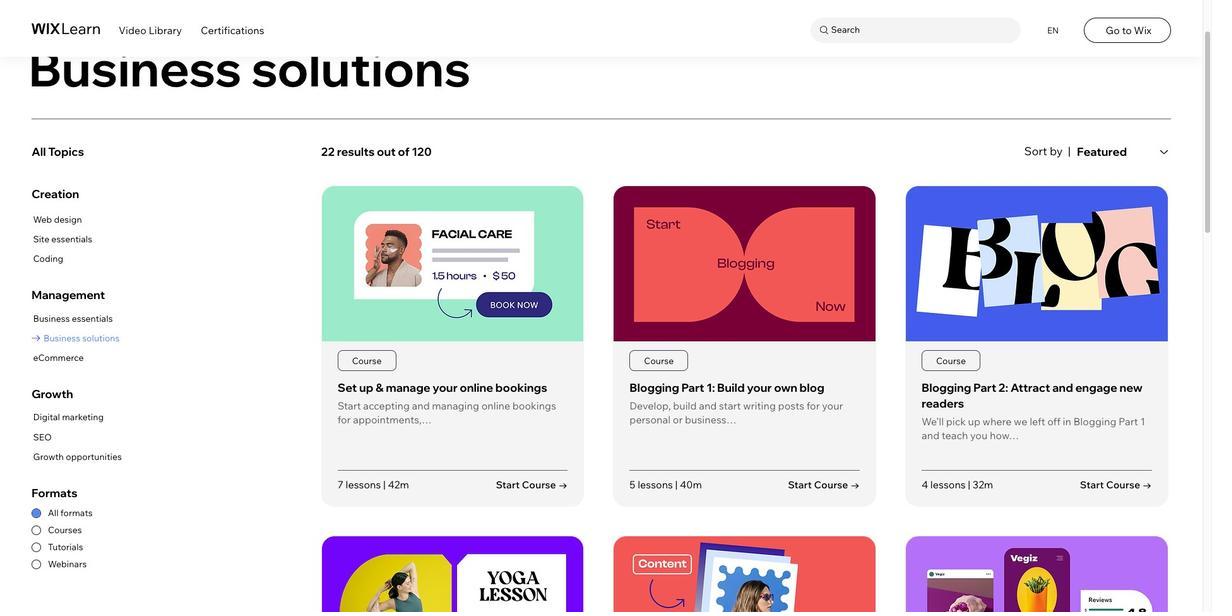 Task type: describe. For each thing, give the bounding box(es) containing it.
start course → button for blogging part 2: attract and engage new readers
[[1080, 478, 1152, 492]]

business essentials
[[33, 313, 113, 324]]

readers
[[922, 396, 964, 411]]

business solutions button
[[32, 331, 120, 347]]

start
[[719, 399, 741, 412]]

video library link
[[119, 24, 182, 36]]

digital
[[33, 412, 60, 423]]

set
[[338, 380, 357, 395]]

filtered results region
[[321, 138, 1181, 612]]

out
[[377, 145, 396, 159]]

and down the we'll
[[922, 430, 939, 442]]

coding
[[33, 253, 63, 265]]

growth opportunities list item
[[32, 449, 122, 465]]

&
[[376, 380, 384, 395]]

or
[[673, 414, 683, 426]]

for for blogging part 1: build your own blog
[[807, 399, 820, 412]]

menu bar containing video library
[[0, 0, 1203, 57]]

filters navigation
[[32, 138, 302, 570]]

seo list item
[[32, 430, 122, 445]]

formats
[[32, 486, 77, 500]]

video library
[[119, 24, 182, 36]]

business inside button
[[44, 333, 80, 344]]

management
[[32, 288, 105, 303]]

0 vertical spatial business solutions
[[28, 37, 471, 99]]

seo
[[33, 431, 52, 443]]

1 vertical spatial bookings
[[512, 399, 556, 412]]

essentials for business essentials
[[72, 313, 113, 324]]

webinars
[[48, 559, 87, 570]]

blogging part 2: attract and engage new readers we'll pick up where we left off in blogging part 1 and teach you how…
[[922, 380, 1145, 442]]

business essentials button
[[32, 311, 120, 327]]

web
[[33, 214, 52, 225]]

start course → for blogging part 1: build your own blog
[[788, 479, 860, 491]]

2 list item from the left
[[613, 536, 876, 612]]

ecommerce button
[[32, 350, 120, 366]]

left
[[1030, 415, 1045, 428]]

set up & manage your online bookings start accepting and managing online bookings for appointments,…
[[338, 380, 556, 426]]

start course → button for set up & manage your online bookings
[[496, 478, 568, 492]]

all formats
[[48, 508, 93, 519]]

how…
[[990, 430, 1019, 442]]

lessons for readers
[[930, 478, 966, 491]]

2 horizontal spatial blogging
[[1073, 415, 1116, 428]]

opportunities
[[66, 451, 122, 463]]

posts
[[778, 399, 804, 412]]

Search text field
[[828, 22, 1017, 38]]

business…
[[685, 414, 736, 426]]

site essentials
[[33, 234, 92, 245]]

4
[[922, 478, 928, 491]]

part for 1:
[[681, 380, 704, 395]]

growth opportunities
[[33, 451, 122, 463]]

start for develop,
[[788, 479, 812, 491]]

40m
[[680, 478, 702, 491]]

sort by  |
[[1024, 144, 1071, 158]]

growth for growth
[[32, 387, 73, 401]]

attract
[[1011, 380, 1050, 395]]

start course → for set up & manage your online bookings
[[496, 479, 568, 491]]

| for set up & manage your online bookings
[[383, 478, 386, 491]]

business inside button
[[33, 313, 70, 324]]

growth opportunities button
[[32, 449, 122, 465]]

digital marketing button
[[32, 410, 122, 426]]

we'll
[[922, 415, 944, 428]]

off
[[1047, 415, 1060, 428]]

7 lessons | 42m
[[338, 478, 409, 491]]

→ for set up & manage your online bookings
[[558, 479, 568, 491]]

start course → for blogging part 2: attract and engage new readers
[[1080, 479, 1152, 491]]

→ for blogging part 1: build your own blog
[[850, 479, 860, 491]]

formats group
[[32, 486, 302, 570]]

engage
[[1075, 380, 1117, 395]]

site
[[33, 234, 49, 245]]

go to wix link
[[1084, 17, 1171, 43]]

creation
[[32, 187, 79, 201]]

all for all topics
[[32, 145, 46, 159]]

0 vertical spatial bookings
[[495, 380, 547, 395]]

sort
[[1024, 144, 1047, 158]]

writing
[[743, 399, 776, 412]]

1:
[[706, 380, 715, 395]]

pick
[[946, 415, 966, 428]]

web design list item
[[32, 212, 92, 228]]

seo button
[[32, 430, 122, 445]]

start inside set up & manage your online bookings start accepting and managing online bookings for appointments,…
[[338, 399, 361, 412]]

22 results out of 120
[[321, 145, 432, 159]]

manage
[[386, 380, 430, 395]]

managing
[[432, 399, 479, 412]]

and inside blogging part 1: build your own blog develop, build and start writing posts for your personal or business…
[[699, 399, 717, 412]]

your for own
[[747, 380, 772, 395]]

stylized text against a maroon and orange background reads "start blogging now". image
[[614, 186, 876, 342]]

business solutions inside button
[[44, 333, 120, 344]]

up inside set up & manage your online bookings start accepting and managing online bookings for appointments,…
[[359, 380, 373, 395]]

where
[[983, 415, 1012, 428]]

business essentials list item
[[32, 311, 120, 327]]

5
[[630, 478, 635, 491]]

3 list item from the left
[[905, 536, 1168, 612]]

coding list item
[[32, 251, 92, 267]]

personal
[[630, 414, 671, 426]]

coding button
[[32, 251, 92, 267]]

web design button
[[32, 212, 92, 228]]

teach
[[942, 430, 968, 442]]

start for start
[[496, 479, 520, 491]]

blog
[[800, 380, 824, 395]]

go to wix
[[1106, 24, 1151, 36]]

blogging part 2: attract and engage new readers link
[[922, 380, 1143, 411]]

42m
[[388, 478, 409, 491]]

video
[[119, 24, 146, 36]]

tutorials
[[48, 542, 83, 553]]

en button
[[1039, 17, 1065, 43]]

5 lessons | 40m
[[630, 478, 702, 491]]

list for growth
[[32, 410, 122, 465]]



Task type: vqa. For each thing, say whether or not it's contained in the screenshot.
posts
yes



Task type: locate. For each thing, give the bounding box(es) containing it.
blogging right in
[[1073, 415, 1116, 428]]

and down manage
[[412, 399, 430, 412]]

blogging for develop,
[[630, 380, 679, 395]]

business solutions down 'certifications'
[[28, 37, 471, 99]]

business solutions list item
[[32, 331, 120, 347]]

essentials up business solutions button
[[72, 313, 113, 324]]

set up & manage your online bookings link
[[338, 380, 547, 395]]

2 horizontal spatial →
[[1143, 479, 1152, 491]]

| left 40m
[[675, 478, 678, 491]]

start course → inside "blogging part 2: attract and engage new readers" list item
[[1080, 479, 1152, 491]]

stylized text on a blue background reads: "blog" image
[[906, 186, 1168, 342]]

growth
[[32, 387, 73, 401], [33, 451, 64, 463]]

| left 32m
[[968, 478, 970, 491]]

for down blog
[[807, 399, 820, 412]]

start course → button inside "blogging part 1: build your own blog" 'list item'
[[788, 478, 860, 492]]

1 vertical spatial solutions
[[82, 333, 120, 344]]

go
[[1106, 24, 1120, 36]]

set up & manage your online bookings list item
[[321, 186, 584, 507]]

results
[[337, 145, 375, 159]]

start course → button inside set up & manage your online bookings list item
[[496, 478, 568, 492]]

appointments,…
[[353, 414, 432, 426]]

digital marketing list item
[[32, 410, 122, 426]]

1 vertical spatial growth
[[33, 451, 64, 463]]

0 horizontal spatial all
[[32, 145, 46, 159]]

part for 2:
[[973, 380, 996, 395]]

all down the formats
[[48, 508, 58, 519]]

all for all formats
[[48, 508, 58, 519]]

→ inside set up & manage your online bookings list item
[[558, 479, 568, 491]]

1 horizontal spatial for
[[807, 399, 820, 412]]

marketing
[[62, 412, 104, 423]]

lessons for develop,
[[638, 478, 673, 491]]

0 vertical spatial all
[[32, 145, 46, 159]]

own
[[774, 380, 797, 395]]

start course →
[[496, 479, 568, 491], [788, 479, 860, 491], [1080, 479, 1152, 491]]

ecommerce
[[33, 352, 84, 364]]

course
[[352, 355, 382, 367], [644, 355, 674, 367], [936, 355, 966, 367], [522, 479, 556, 491], [814, 479, 848, 491], [1106, 479, 1140, 491]]

list containing set up & manage your online bookings
[[321, 186, 1171, 612]]

120
[[412, 145, 432, 159]]

build
[[717, 380, 745, 395]]

0 vertical spatial business
[[28, 37, 242, 99]]

lessons inside "blogging part 1: build your own blog" 'list item'
[[638, 478, 673, 491]]

a yoga instructor does a pose next to an illustration of a booking form that reads: "yoga lesson, 25 dollars, book". image
[[322, 537, 583, 612]]

and
[[1052, 380, 1073, 395], [412, 399, 430, 412], [699, 399, 717, 412], [922, 430, 939, 442]]

3 lessons from the left
[[930, 478, 966, 491]]

0 vertical spatial for
[[807, 399, 820, 412]]

start course → button for blogging part 1: build your own blog
[[788, 478, 860, 492]]

video
[[32, 10, 68, 25]]

list containing business essentials
[[32, 311, 120, 366]]

lessons right 5 on the bottom
[[638, 478, 673, 491]]

0 vertical spatial up
[[359, 380, 373, 395]]

2 horizontal spatial part
[[1119, 415, 1138, 428]]

your inside set up & manage your online bookings start accepting and managing online bookings for appointments,…
[[433, 380, 458, 395]]

2 horizontal spatial start course →
[[1080, 479, 1152, 491]]

start
[[338, 399, 361, 412], [496, 479, 520, 491], [788, 479, 812, 491], [1080, 479, 1104, 491]]

→ inside "blogging part 1: build your own blog" 'list item'
[[850, 479, 860, 491]]

blogging part 1: build your own blog list item
[[613, 186, 876, 507]]

all inside button
[[32, 145, 46, 159]]

1 vertical spatial for
[[338, 414, 351, 426]]

blogging up readers
[[922, 380, 971, 395]]

1 horizontal spatial solutions
[[251, 37, 471, 99]]

7
[[338, 478, 343, 491]]

all
[[32, 145, 46, 159], [48, 508, 58, 519]]

essentials inside button
[[72, 313, 113, 324]]

1 vertical spatial business solutions
[[44, 333, 120, 344]]

design
[[54, 214, 82, 225]]

en
[[1047, 25, 1059, 35]]

of
[[398, 145, 410, 159]]

you
[[970, 430, 988, 442]]

| left 42m
[[383, 478, 386, 491]]

→ inside "blogging part 2: attract and engage new readers" list item
[[1143, 479, 1152, 491]]

0 horizontal spatial your
[[433, 380, 458, 395]]

1 horizontal spatial part
[[973, 380, 996, 395]]

1 horizontal spatial all
[[48, 508, 58, 519]]

1 start course → button from the left
[[496, 478, 568, 492]]

2 horizontal spatial your
[[822, 399, 843, 412]]

for down set
[[338, 414, 351, 426]]

lessons right the 4
[[930, 478, 966, 491]]

your for online
[[433, 380, 458, 395]]

1 vertical spatial all
[[48, 508, 58, 519]]

1 vertical spatial business
[[33, 313, 70, 324]]

2 horizontal spatial list item
[[905, 536, 1168, 612]]

to
[[1122, 24, 1132, 36]]

0 vertical spatial growth
[[32, 387, 73, 401]]

2 lessons from the left
[[638, 478, 673, 491]]

we
[[1014, 415, 1027, 428]]

wix
[[1134, 24, 1151, 36]]

1 → from the left
[[558, 479, 568, 491]]

| for blogging part 2: attract and engage new readers
[[968, 478, 970, 491]]

lessons inside set up & manage your online bookings list item
[[346, 478, 381, 491]]

growth inside button
[[33, 451, 64, 463]]

accepting
[[363, 399, 410, 412]]

2 horizontal spatial start course → button
[[1080, 478, 1152, 492]]

0 vertical spatial solutions
[[251, 37, 471, 99]]

digital marketing
[[33, 412, 104, 423]]

0 vertical spatial essentials
[[51, 234, 92, 245]]

1 horizontal spatial start course →
[[788, 479, 860, 491]]

business down management
[[33, 313, 70, 324]]

growth down seo
[[33, 451, 64, 463]]

site essentials button
[[32, 232, 92, 248]]

1 lessons from the left
[[346, 478, 381, 491]]

0 horizontal spatial lessons
[[346, 478, 381, 491]]

business down video
[[28, 37, 242, 99]]

business up ecommerce
[[44, 333, 80, 344]]

list
[[321, 186, 1171, 612], [32, 212, 92, 267], [32, 311, 120, 366], [32, 410, 122, 465]]

menu bar
[[0, 0, 1203, 57]]

list for management
[[32, 311, 120, 366]]

online up managing
[[460, 380, 493, 395]]

library
[[70, 10, 118, 25]]

1 horizontal spatial blogging
[[922, 380, 971, 395]]

formats
[[60, 508, 93, 519]]

|
[[1068, 144, 1071, 158], [383, 478, 386, 491], [675, 478, 678, 491], [968, 478, 970, 491]]

0 horizontal spatial solutions
[[82, 333, 120, 344]]

for inside set up & manage your online bookings start accepting and managing online bookings for appointments,…
[[338, 414, 351, 426]]

1 horizontal spatial →
[[850, 479, 860, 491]]

| inside "blogging part 1: build your own blog" 'list item'
[[675, 478, 678, 491]]

1 vertical spatial online
[[481, 399, 510, 412]]

up inside blogging part 2: attract and engage new readers we'll pick up where we left off in blogging part 1 and teach you how…
[[968, 415, 980, 428]]

0 horizontal spatial →
[[558, 479, 568, 491]]

start inside "blogging part 1: build your own blog" 'list item'
[[788, 479, 812, 491]]

and inside set up & manage your online bookings start accepting and managing online bookings for appointments,…
[[412, 399, 430, 412]]

0 horizontal spatial blogging
[[630, 380, 679, 395]]

online
[[460, 380, 493, 395], [481, 399, 510, 412]]

your up writing
[[747, 380, 772, 395]]

lessons
[[346, 478, 381, 491], [638, 478, 673, 491], [930, 478, 966, 491]]

0 horizontal spatial list item
[[321, 536, 584, 612]]

list item
[[321, 536, 584, 612], [613, 536, 876, 612], [905, 536, 1168, 612]]

blogging part 1: build your own blog link
[[630, 380, 824, 395]]

build
[[673, 399, 697, 412]]

for inside blogging part 1: build your own blog develop, build and start writing posts for your personal or business…
[[807, 399, 820, 412]]

2 vertical spatial business
[[44, 333, 80, 344]]

solutions inside button
[[82, 333, 120, 344]]

online right managing
[[481, 399, 510, 412]]

business solutions down business essentials button
[[44, 333, 120, 344]]

→ for blogging part 2: attract and engage new readers
[[1143, 479, 1152, 491]]

1 start course → from the left
[[496, 479, 568, 491]]

0 horizontal spatial start course →
[[496, 479, 568, 491]]

blogging up develop,
[[630, 380, 679, 395]]

your
[[433, 380, 458, 395], [747, 380, 772, 395], [822, 399, 843, 412]]

0 horizontal spatial part
[[681, 380, 704, 395]]

certifications
[[201, 24, 264, 36]]

part inside blogging part 1: build your own blog develop, build and start writing posts for your personal or business…
[[681, 380, 704, 395]]

on a lilac background, a social post of a bag of garlic, a mobile ordering page for a store called "vegiz", and a screenshot of a review aggregator, showing 4.8 stars. image
[[906, 537, 1168, 612]]

start inside "blogging part 2: attract and engage new readers" list item
[[1080, 479, 1104, 491]]

library
[[149, 24, 182, 36]]

0 horizontal spatial up
[[359, 380, 373, 395]]

set up & manage your online bookings image
[[322, 186, 583, 342]]

start course → inside "blogging part 1: build your own blog" 'list item'
[[788, 479, 860, 491]]

| for blogging part 1: build your own blog
[[675, 478, 678, 491]]

blogging part 1: build your own blog develop, build and start writing posts for your personal or business…
[[630, 380, 843, 426]]

list containing digital marketing
[[32, 410, 122, 465]]

2 start course → from the left
[[788, 479, 860, 491]]

start course → inside set up & manage your online bookings list item
[[496, 479, 568, 491]]

certifications link
[[201, 24, 264, 36]]

1 horizontal spatial start course → button
[[788, 478, 860, 492]]

1 vertical spatial essentials
[[72, 313, 113, 324]]

up
[[359, 380, 373, 395], [968, 415, 980, 428]]

lessons inside "blogging part 2: attract and engage new readers" list item
[[930, 478, 966, 491]]

up up you
[[968, 415, 980, 428]]

business
[[28, 37, 242, 99], [33, 313, 70, 324], [44, 333, 80, 344]]

essentials
[[51, 234, 92, 245], [72, 313, 113, 324]]

for for set up & manage your online bookings
[[338, 414, 351, 426]]

3 start course → from the left
[[1080, 479, 1152, 491]]

and up the business…
[[699, 399, 717, 412]]

1 horizontal spatial up
[[968, 415, 980, 428]]

22
[[321, 145, 335, 159]]

0 horizontal spatial for
[[338, 414, 351, 426]]

1 horizontal spatial your
[[747, 380, 772, 395]]

a social media profile for "anna's blog" with a headshot of anna. text reads: "content" and "topics". image
[[614, 537, 876, 612]]

3 start course → button from the left
[[1080, 478, 1152, 492]]

1 vertical spatial up
[[968, 415, 980, 428]]

video library
[[32, 10, 118, 25]]

0 vertical spatial online
[[460, 380, 493, 395]]

all inside formats group
[[48, 508, 58, 519]]

2 → from the left
[[850, 479, 860, 491]]

3 → from the left
[[1143, 479, 1152, 491]]

part left 1:
[[681, 380, 704, 395]]

list containing web design
[[32, 212, 92, 267]]

2:
[[999, 380, 1008, 395]]

ecommerce list item
[[32, 350, 120, 366]]

start course → button inside "blogging part 2: attract and engage new readers" list item
[[1080, 478, 1152, 492]]

4 lessons | 32m
[[922, 478, 993, 491]]

bookings
[[495, 380, 547, 395], [512, 399, 556, 412]]

1
[[1140, 415, 1145, 428]]

blogging for readers
[[922, 380, 971, 395]]

growth for growth opportunities
[[33, 451, 64, 463]]

blogging part 2: attract and engage new readers list item
[[905, 186, 1168, 507]]

0 horizontal spatial start course → button
[[496, 478, 568, 492]]

all topics button
[[32, 138, 302, 167]]

list inside filtered results region
[[321, 186, 1171, 612]]

list for creation
[[32, 212, 92, 267]]

part left 2:
[[973, 380, 996, 395]]

growth up digital at the left of page
[[32, 387, 73, 401]]

in
[[1063, 415, 1071, 428]]

start course → button
[[496, 478, 568, 492], [788, 478, 860, 492], [1080, 478, 1152, 492]]

site essentials list item
[[32, 232, 92, 248]]

all left topics
[[32, 145, 46, 159]]

essentials down design
[[51, 234, 92, 245]]

topics
[[48, 145, 84, 159]]

web design
[[33, 214, 82, 225]]

1 list item from the left
[[321, 536, 584, 612]]

all topics
[[32, 145, 84, 159]]

your down blog
[[822, 399, 843, 412]]

new
[[1120, 380, 1143, 395]]

→
[[558, 479, 568, 491], [850, 479, 860, 491], [1143, 479, 1152, 491]]

and right attract on the right of page
[[1052, 380, 1073, 395]]

| inside "blogging part 2: attract and engage new readers" list item
[[968, 478, 970, 491]]

1 horizontal spatial lessons
[[638, 478, 673, 491]]

up left &
[[359, 380, 373, 395]]

essentials inside button
[[51, 234, 92, 245]]

2 horizontal spatial lessons
[[930, 478, 966, 491]]

essentials for site essentials
[[51, 234, 92, 245]]

start for readers
[[1080, 479, 1104, 491]]

part
[[681, 380, 704, 395], [973, 380, 996, 395], [1119, 415, 1138, 428]]

lessons right 7
[[346, 478, 381, 491]]

part left the 1
[[1119, 415, 1138, 428]]

1 horizontal spatial list item
[[613, 536, 876, 612]]

| inside set up & manage your online bookings list item
[[383, 478, 386, 491]]

| right sort
[[1068, 144, 1071, 158]]

2 start course → button from the left
[[788, 478, 860, 492]]

32m
[[973, 478, 993, 491]]

your up managing
[[433, 380, 458, 395]]

courses
[[48, 525, 82, 536]]

lessons for start
[[346, 478, 381, 491]]

blogging inside blogging part 1: build your own blog develop, build and start writing posts for your personal or business…
[[630, 380, 679, 395]]



